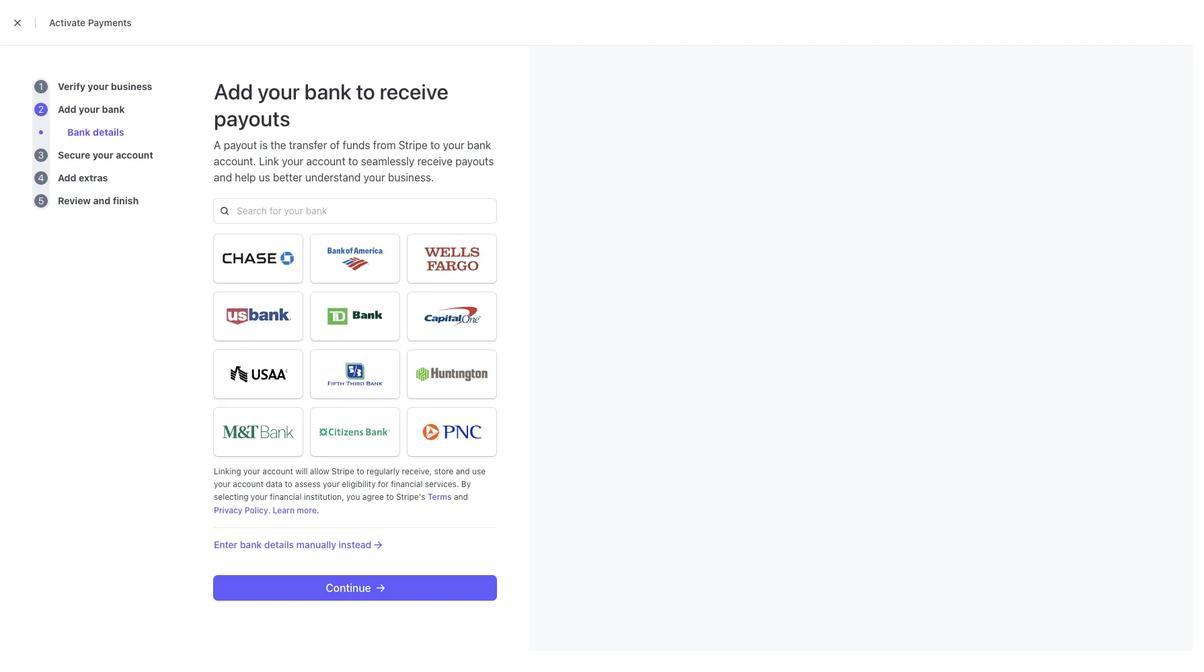 Task type: vqa. For each thing, say whether or not it's contained in the screenshot.
payouts in Add Your Bank To Receive Payouts
yes



Task type: describe. For each thing, give the bounding box(es) containing it.
receive inside a payout is the transfer of funds from stripe to your bank account. link your account to seamlessly receive payouts and help us better understand your business.
[[417, 155, 453, 167]]

will
[[295, 467, 308, 477]]

.
[[268, 506, 271, 516]]

add for add your bank to receive payouts
[[214, 79, 253, 104]]

and inside linking your account will allow stripe to regularly receive, store and use your account data to assess your eligibility for financial services. by selecting your financial institution, you agree to stripe's
[[456, 467, 470, 477]]

help
[[235, 172, 256, 184]]

the
[[270, 139, 286, 151]]

2
[[38, 104, 44, 115]]

funds
[[343, 139, 370, 151]]

more.
[[297, 506, 319, 516]]

account down details
[[116, 149, 153, 161]]

to right data
[[285, 480, 293, 490]]

terms link
[[428, 493, 452, 503]]

your inside add your bank to receive payouts
[[258, 79, 300, 104]]

and inside the "terms and privacy policy . learn more."
[[454, 493, 468, 503]]

services.
[[425, 480, 459, 490]]

secure your account
[[58, 149, 153, 161]]

you
[[346, 493, 360, 503]]

add extras
[[58, 172, 108, 184]]

secure your account link
[[58, 149, 153, 162]]

finish
[[113, 195, 139, 207]]

bank inside a payout is the transfer of funds from stripe to your bank account. link your account to seamlessly receive payouts and help us better understand your business.
[[467, 139, 491, 151]]

learn
[[273, 506, 295, 516]]

bank details
[[67, 126, 124, 138]]

continue button
[[214, 576, 496, 601]]

receive,
[[402, 467, 432, 477]]

continue
[[326, 582, 371, 594]]

of
[[330, 139, 340, 151]]

is
[[260, 139, 268, 151]]

business.
[[388, 172, 434, 184]]

privacy policy link
[[214, 506, 268, 516]]

stripe's
[[396, 493, 425, 503]]

payouts inside add your bank to receive payouts
[[214, 106, 290, 131]]

to up eligibility
[[357, 467, 364, 477]]

3
[[38, 149, 44, 161]]

a payout is the transfer of funds from stripe to your bank account. link your account to seamlessly receive payouts and help us better understand your business.
[[214, 139, 494, 184]]

seamlessly
[[361, 155, 415, 167]]

activate payments
[[49, 17, 132, 28]]

close icon image
[[491, 202, 496, 221]]

linking
[[214, 467, 241, 477]]

selecting
[[214, 493, 249, 503]]

account inside a payout is the transfer of funds from stripe to your bank account. link your account to seamlessly receive payouts and help us better understand your business.
[[306, 155, 346, 167]]

0 vertical spatial financial
[[391, 480, 423, 490]]

bank details link
[[67, 126, 124, 139]]

bank for add your bank
[[102, 104, 125, 115]]

regularly
[[367, 467, 400, 477]]

add for add your bank
[[58, 104, 76, 115]]

4
[[38, 172, 44, 184]]

activate
[[49, 17, 85, 28]]

extras
[[79, 172, 108, 184]]

privacy
[[214, 506, 243, 516]]

payout
[[224, 139, 257, 151]]

us
[[259, 172, 270, 184]]

to down for
[[386, 493, 394, 503]]

data
[[266, 480, 283, 490]]

allow
[[310, 467, 329, 477]]

review
[[58, 195, 91, 207]]

understand
[[305, 172, 361, 184]]

bank
[[67, 126, 91, 138]]

and inside a payout is the transfer of funds from stripe to your bank account. link your account to seamlessly receive payouts and help us better understand your business.
[[214, 172, 232, 184]]

eligibility
[[342, 480, 376, 490]]



Task type: locate. For each thing, give the bounding box(es) containing it.
add up payout
[[214, 79, 253, 104]]

to down funds
[[348, 155, 358, 167]]

bank inside add your bank to receive payouts
[[304, 79, 352, 104]]

store
[[434, 467, 454, 477]]

financial up learn on the bottom left
[[270, 493, 302, 503]]

stripe inside a payout is the transfer of funds from stripe to your bank account. link your account to seamlessly receive payouts and help us better understand your business.
[[399, 139, 428, 151]]

from
[[373, 139, 396, 151]]

institution,
[[304, 493, 344, 503]]

add down the secure
[[58, 172, 76, 184]]

assess
[[295, 480, 321, 490]]

to up funds
[[356, 79, 375, 104]]

1
[[39, 81, 43, 92]]

1 vertical spatial financial
[[270, 493, 302, 503]]

0 vertical spatial receive
[[380, 79, 449, 104]]

to up the business. at left
[[430, 139, 440, 151]]

review and finish link
[[58, 194, 139, 208]]

receive up the business. at left
[[417, 155, 453, 167]]

0 horizontal spatial bank
[[102, 104, 125, 115]]

0 horizontal spatial payouts
[[214, 106, 290, 131]]

payouts inside a payout is the transfer of funds from stripe to your bank account. link your account to seamlessly receive payouts and help us better understand your business.
[[455, 155, 494, 167]]

link
[[259, 155, 279, 167]]

1 vertical spatial receive
[[417, 155, 453, 167]]

payouts
[[214, 106, 290, 131], [455, 155, 494, 167]]

verify your business
[[58, 81, 152, 92]]

account
[[116, 149, 153, 161], [306, 155, 346, 167], [263, 467, 293, 477], [233, 480, 264, 490]]

terms and privacy policy . learn more.
[[214, 493, 468, 516]]

financial
[[391, 480, 423, 490], [270, 493, 302, 503]]

stripe
[[399, 139, 428, 151], [332, 467, 354, 477]]

add your bank
[[58, 104, 125, 115]]

0 vertical spatial payouts
[[214, 106, 290, 131]]

to
[[356, 79, 375, 104], [430, 139, 440, 151], [348, 155, 358, 167], [357, 467, 364, 477], [285, 480, 293, 490], [386, 493, 394, 503]]

better
[[273, 172, 302, 184]]

learn more. link
[[273, 506, 319, 516]]

account up data
[[263, 467, 293, 477]]

payments
[[88, 17, 132, 28]]

business
[[111, 81, 152, 92]]

and left finish
[[93, 195, 111, 207]]

by
[[461, 480, 471, 490]]

verify
[[58, 81, 85, 92]]

account.
[[214, 155, 256, 167]]

0 vertical spatial stripe
[[399, 139, 428, 151]]

linking your account will allow stripe to regularly receive, store and use your account data to assess your eligibility for financial services. by selecting your financial institution, you agree to stripe's
[[214, 467, 486, 503]]

add for add extras
[[58, 172, 76, 184]]

bank
[[304, 79, 352, 104], [102, 104, 125, 115], [467, 139, 491, 151]]

bank for add your bank to receive payouts
[[304, 79, 352, 104]]

2 horizontal spatial bank
[[467, 139, 491, 151]]

to inside add your bank to receive payouts
[[356, 79, 375, 104]]

0 horizontal spatial stripe
[[332, 467, 354, 477]]

and
[[214, 172, 232, 184], [93, 195, 111, 207], [456, 467, 470, 477], [454, 493, 468, 503]]

receive inside add your bank to receive payouts
[[380, 79, 449, 104]]

policy
[[245, 506, 268, 516]]

for
[[378, 480, 389, 490]]

payouts up close icon
[[455, 155, 494, 167]]

details
[[93, 126, 124, 138]]

account up selecting
[[233, 480, 264, 490]]

1 vertical spatial payouts
[[455, 155, 494, 167]]

svg image
[[376, 585, 384, 593]]

1 horizontal spatial stripe
[[399, 139, 428, 151]]

payouts up is
[[214, 106, 290, 131]]

stripe right from at the top
[[399, 139, 428, 151]]

transfer
[[289, 139, 327, 151]]

agree
[[362, 493, 384, 503]]

account up understand on the top
[[306, 155, 346, 167]]

0 horizontal spatial financial
[[270, 493, 302, 503]]

stripe inside linking your account will allow stripe to regularly receive, store and use your account data to assess your eligibility for financial services. by selecting your financial institution, you agree to stripe's
[[332, 467, 354, 477]]

a
[[214, 139, 221, 151]]

1 horizontal spatial bank
[[304, 79, 352, 104]]

add extras link
[[58, 172, 108, 185]]

review and finish
[[58, 195, 139, 207]]

receive up from at the top
[[380, 79, 449, 104]]

and down account.
[[214, 172, 232, 184]]

secure
[[58, 149, 90, 161]]

your
[[258, 79, 300, 104], [88, 81, 109, 92], [79, 104, 100, 115], [443, 139, 465, 151], [93, 149, 114, 161], [282, 155, 303, 167], [364, 172, 385, 184], [243, 467, 260, 477], [214, 480, 231, 490], [323, 480, 340, 490], [251, 493, 268, 503]]

receive
[[380, 79, 449, 104], [417, 155, 453, 167]]

add down verify
[[58, 104, 76, 115]]

financial up stripe's
[[391, 480, 423, 490]]

add inside add your bank link
[[58, 104, 76, 115]]

add
[[214, 79, 253, 104], [58, 104, 76, 115], [58, 172, 76, 184]]

and down by in the bottom of the page
[[454, 493, 468, 503]]

5
[[38, 195, 44, 207]]

and up by in the bottom of the page
[[456, 467, 470, 477]]

1 horizontal spatial payouts
[[455, 155, 494, 167]]

use
[[472, 467, 486, 477]]

verify your business link
[[58, 80, 152, 94]]

stripe up eligibility
[[332, 467, 354, 477]]

terms
[[428, 493, 452, 503]]

1 vertical spatial stripe
[[332, 467, 354, 477]]

add your bank link
[[58, 103, 125, 116]]

Search for your bank search field
[[229, 199, 491, 223]]

add your bank to receive payouts
[[214, 79, 449, 131]]

add inside add your bank to receive payouts
[[214, 79, 253, 104]]

1 horizontal spatial financial
[[391, 480, 423, 490]]

add inside add extras link
[[58, 172, 76, 184]]



